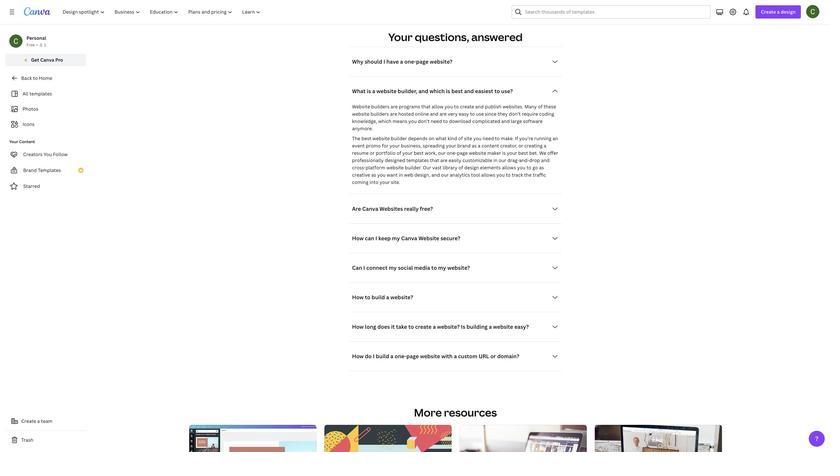 Task type: describe. For each thing, give the bounding box(es) containing it.
your down 'business,' at the top of page
[[403, 150, 413, 156]]

create inside dropdown button
[[416, 323, 432, 331]]

website? inside dropdown button
[[430, 58, 453, 65]]

download
[[449, 118, 472, 124]]

custom
[[459, 353, 478, 360]]

templates inside the best website builder depends on what kind of site you need to make. if you're running an event promo for your business, spreading your brand as a content creator, or creating a resume or portfolio of your best work, our one-page website maker is your best bet. we offer professionally designed templates that are easily customizable in our drag-and-drop and cross-platform website builder. our vast library of design elements allows you to go as creative as you want in web design, and our analytics tool allows you to track the traffic coming into your site.
[[407, 157, 429, 164]]

that inside website builders are programs that allow you to create and publish websites. many of these website builders are hosted online and are very easy to use since they don't require coding knowledge, which means you don't need to download complicated and large software anymore.
[[422, 103, 431, 110]]

social
[[398, 264, 413, 272]]

business,
[[401, 143, 422, 149]]

canva inside dropdown button
[[402, 235, 418, 242]]

page for website
[[407, 353, 419, 360]]

the
[[352, 135, 361, 142]]

means
[[393, 118, 408, 124]]

photos link
[[9, 103, 82, 115]]

•
[[36, 42, 38, 48]]

top level navigation element
[[58, 5, 266, 19]]

best inside 'dropdown button'
[[452, 88, 463, 95]]

0 horizontal spatial don't
[[418, 118, 430, 124]]

website inside website builders are programs that allow you to create and publish websites. many of these website builders are hosted online and are very easy to use since they don't require coding knowledge, which means you don't need to download complicated and large software anymore.
[[352, 103, 370, 110]]

allow
[[432, 103, 444, 110]]

these
[[544, 103, 557, 110]]

do
[[365, 353, 372, 360]]

and down vast on the top right of the page
[[432, 172, 440, 178]]

brand templates
[[23, 167, 61, 173]]

if
[[515, 135, 519, 142]]

are up "means"
[[390, 111, 397, 117]]

to up long
[[365, 294, 371, 301]]

you down 'platform'
[[378, 172, 386, 178]]

to left go
[[527, 165, 532, 171]]

media
[[415, 264, 431, 272]]

what is a website builder, and which is best and easiest to use?
[[352, 88, 513, 95]]

can
[[352, 264, 362, 272]]

it
[[391, 323, 395, 331]]

free?
[[420, 205, 433, 213]]

are canva websites really free? button
[[350, 202, 562, 216]]

which inside website builders are programs that allow you to create and publish websites. many of these website builders are hosted online and are very easy to use since they don't require coding knowledge, which means you don't need to download complicated and large software anymore.
[[379, 118, 392, 124]]

bet.
[[530, 150, 539, 156]]

0 vertical spatial our
[[438, 150, 446, 156]]

1 vertical spatial allows
[[482, 172, 496, 178]]

create inside website builders are programs that allow you to create and publish websites. many of these website builders are hosted online and are very easy to use since they don't require coding knowledge, which means you don't need to download complicated and large software anymore.
[[460, 103, 475, 110]]

get canva pro button
[[5, 54, 86, 66]]

team
[[41, 418, 52, 425]]

our
[[423, 165, 432, 171]]

builder,
[[398, 88, 418, 95]]

creators
[[23, 151, 43, 158]]

0 vertical spatial as
[[472, 143, 477, 149]]

create a design
[[762, 9, 796, 15]]

0 horizontal spatial templates
[[29, 91, 52, 97]]

and down they
[[502, 118, 510, 124]]

hosted
[[399, 111, 414, 117]]

how to build a website? button
[[350, 291, 562, 304]]

your up drag-
[[507, 150, 518, 156]]

want
[[387, 172, 398, 178]]

how for how to build a website?
[[352, 294, 364, 301]]

design,
[[415, 172, 431, 178]]

resume
[[352, 150, 369, 156]]

answered
[[472, 30, 523, 44]]

an
[[553, 135, 559, 142]]

a inside button
[[37, 418, 40, 425]]

my right keep
[[392, 235, 400, 242]]

need inside website builders are programs that allow you to create and publish websites. many of these website builders are hosted online and are very easy to use since they don't require coding knowledge, which means you don't need to download complicated and large software anymore.
[[431, 118, 442, 124]]

library
[[443, 165, 458, 171]]

customizable
[[463, 157, 493, 164]]

starred
[[23, 183, 40, 189]]

trash link
[[5, 434, 86, 447]]

30 websites with beautifully patterned backgrounds image
[[325, 425, 452, 452]]

have
[[387, 58, 399, 65]]

to right take
[[409, 323, 414, 331]]

what
[[352, 88, 366, 95]]

site.
[[391, 179, 401, 185]]

url
[[479, 353, 490, 360]]

site
[[464, 135, 473, 142]]

your down kind
[[446, 143, 457, 149]]

canva for get
[[40, 57, 54, 63]]

create for create a design
[[762, 9, 777, 15]]

very
[[448, 111, 458, 117]]

easily
[[449, 157, 462, 164]]

0 vertical spatial allows
[[502, 165, 517, 171]]

creators you follow link
[[5, 148, 86, 161]]

you're
[[520, 135, 534, 142]]

or inside dropdown button
[[491, 353, 496, 360]]

how can i keep my canva website secure? button
[[350, 232, 562, 245]]

best up promo
[[362, 135, 372, 142]]

a inside dropdown button
[[400, 58, 403, 65]]

canva for are
[[363, 205, 379, 213]]

large
[[511, 118, 522, 124]]

to left use
[[471, 111, 475, 117]]

platform
[[366, 165, 386, 171]]

brand
[[458, 143, 471, 149]]

are
[[352, 205, 361, 213]]

and left easiest
[[464, 88, 474, 95]]

track
[[512, 172, 524, 178]]

designed
[[385, 157, 406, 164]]

best down 'business,' at the top of page
[[414, 150, 424, 156]]

with
[[442, 353, 453, 360]]

website inside dropdown button
[[419, 235, 440, 242]]

can i connect my social media to my website? button
[[350, 261, 562, 275]]

of inside website builders are programs that allow you to create and publish websites. many of these website builders are hosted online and are very easy to use since they don't require coding knowledge, which means you don't need to download complicated and large software anymore.
[[538, 103, 543, 110]]

get canva pro
[[31, 57, 63, 63]]

how for how do i build a one-page website with a custom url or domain?
[[352, 353, 364, 360]]

software
[[524, 118, 543, 124]]

and down allow
[[430, 111, 439, 117]]

why
[[352, 58, 364, 65]]

how long does it take to create a website? is building a website easy?
[[352, 323, 529, 331]]

depends
[[408, 135, 428, 142]]

free •
[[27, 42, 38, 48]]

brand templates link
[[5, 164, 86, 177]]

tool
[[472, 172, 480, 178]]

0 horizontal spatial is
[[367, 88, 371, 95]]

offer
[[548, 150, 559, 156]]

your questions, answered
[[389, 30, 523, 44]]

website left easy?
[[494, 323, 514, 331]]

go
[[533, 165, 538, 171]]

to down very
[[444, 118, 448, 124]]

templates
[[38, 167, 61, 173]]

back to home link
[[5, 72, 86, 85]]

0 vertical spatial build
[[372, 294, 385, 301]]

drag-
[[508, 157, 520, 164]]

2 vertical spatial as
[[372, 172, 377, 178]]

building
[[467, 323, 488, 331]]

to left make.
[[495, 135, 500, 142]]

they
[[498, 111, 508, 117]]

one- for website?
[[405, 58, 416, 65]]

online
[[415, 111, 429, 117]]

how do i build a one-page website with a custom url or domain? button
[[350, 350, 562, 363]]

12 website image formatting mistakes & how to fix them image
[[460, 425, 587, 452]]

why should i have a one-page website? button
[[350, 55, 562, 68]]

page for website?
[[416, 58, 429, 65]]

to right back
[[33, 75, 38, 81]]

web
[[404, 172, 414, 178]]

your for your content
[[9, 139, 18, 145]]

of left site on the top right of the page
[[459, 135, 463, 142]]

complicated
[[473, 118, 501, 124]]

are left programs
[[391, 103, 398, 110]]

use
[[476, 111, 484, 117]]

create a team
[[21, 418, 52, 425]]

2 vertical spatial our
[[441, 172, 449, 178]]

spreading
[[423, 143, 445, 149]]

follow
[[53, 151, 68, 158]]

are down allow
[[440, 111, 447, 117]]

easy?
[[515, 323, 529, 331]]

creator,
[[501, 143, 518, 149]]

anymore.
[[352, 125, 373, 132]]



Task type: vqa. For each thing, say whether or not it's contained in the screenshot.
the is
yes



Task type: locate. For each thing, give the bounding box(es) containing it.
content
[[482, 143, 500, 149]]

easiest
[[475, 88, 494, 95]]

0 horizontal spatial in
[[399, 172, 403, 178]]

i for can
[[376, 235, 377, 242]]

need down allow
[[431, 118, 442, 124]]

page down brand
[[457, 150, 468, 156]]

are
[[391, 103, 398, 110], [390, 111, 397, 117], [440, 111, 447, 117], [441, 157, 448, 164]]

0 vertical spatial don't
[[509, 111, 521, 117]]

what is a website builder, and which is best and easiest to use? button
[[350, 85, 562, 98]]

and-
[[520, 157, 530, 164]]

one- down take
[[395, 353, 407, 360]]

photos
[[23, 106, 38, 112]]

one- inside the why should i have a one-page website? dropdown button
[[405, 58, 416, 65]]

of up analytics
[[459, 165, 464, 171]]

that up vast on the top right of the page
[[430, 157, 440, 164]]

in
[[494, 157, 498, 164], [399, 172, 403, 178]]

0 vertical spatial templates
[[29, 91, 52, 97]]

2 horizontal spatial canva
[[402, 235, 418, 242]]

design inside the best website builder depends on what kind of site you need to make. if you're running an event promo for your business, spreading your brand as a content creator, or creating a resume or portfolio of your best work, our one-page website maker is your best bet. we offer professionally designed templates that are easily customizable in our drag-and-drop and cross-platform website builder. our vast library of design elements allows you to go as creative as you want in web design, and our analytics tool allows you to track the traffic coming into your site.
[[465, 165, 479, 171]]

secure?
[[441, 235, 461, 242]]

canva left pro
[[40, 57, 54, 63]]

programs
[[399, 103, 421, 110]]

templates
[[29, 91, 52, 97], [407, 157, 429, 164]]

build down connect on the left bottom
[[372, 294, 385, 301]]

0 vertical spatial website
[[352, 103, 370, 110]]

creators you follow
[[23, 151, 68, 158]]

3 how from the top
[[352, 323, 364, 331]]

1 horizontal spatial templates
[[407, 157, 429, 164]]

and down we
[[542, 157, 550, 164]]

1 vertical spatial one-
[[447, 150, 457, 156]]

1 horizontal spatial need
[[483, 135, 494, 142]]

a
[[778, 9, 780, 15], [400, 58, 403, 65], [373, 88, 376, 95], [478, 143, 481, 149], [544, 143, 547, 149], [387, 294, 390, 301], [433, 323, 436, 331], [489, 323, 492, 331], [391, 353, 394, 360], [454, 353, 457, 360], [37, 418, 40, 425]]

0 vertical spatial your
[[389, 30, 413, 44]]

design inside dropdown button
[[782, 9, 796, 15]]

publish
[[485, 103, 502, 110]]

0 vertical spatial builders
[[372, 103, 390, 110]]

website? down how can i keep my canva website secure? dropdown button at the bottom
[[448, 264, 470, 272]]

create inside dropdown button
[[762, 9, 777, 15]]

create for create a team
[[21, 418, 36, 425]]

1 horizontal spatial create
[[460, 103, 475, 110]]

the best professional fonts to use for your website image
[[595, 425, 723, 452]]

0 vertical spatial which
[[430, 88, 445, 95]]

one- inside how do i build a one-page website with a custom url or domain? dropdown button
[[395, 353, 407, 360]]

or right url
[[491, 353, 496, 360]]

0 horizontal spatial or
[[370, 150, 375, 156]]

1 vertical spatial need
[[483, 135, 494, 142]]

your down want
[[380, 179, 390, 185]]

1 vertical spatial don't
[[418, 118, 430, 124]]

my left social
[[389, 264, 397, 272]]

i for do
[[373, 353, 375, 360]]

i inside dropdown button
[[384, 58, 386, 65]]

you right site on the top right of the page
[[474, 135, 482, 142]]

that inside the best website builder depends on what kind of site you need to make. if you're running an event promo for your business, spreading your brand as a content creator, or creating a resume or portfolio of your best work, our one-page website maker is your best bet. we offer professionally designed templates that are easily customizable in our drag-and-drop and cross-platform website builder. our vast library of design elements allows you to go as creative as you want in web design, and our analytics tool allows you to track the traffic coming into your site.
[[430, 157, 440, 164]]

1 horizontal spatial which
[[430, 88, 445, 95]]

1 vertical spatial website
[[419, 235, 440, 242]]

is up very
[[446, 88, 451, 95]]

website left the builder,
[[377, 88, 397, 95]]

or down promo
[[370, 150, 375, 156]]

one- up 'easily'
[[447, 150, 457, 156]]

we
[[540, 150, 547, 156]]

or down "you're"
[[519, 143, 524, 149]]

event
[[352, 143, 365, 149]]

don't up the large
[[509, 111, 521, 117]]

coding
[[540, 111, 555, 117]]

all templates
[[23, 91, 52, 97]]

1 horizontal spatial your
[[389, 30, 413, 44]]

free
[[27, 42, 35, 48]]

one- right the have
[[405, 58, 416, 65]]

website? left the is
[[437, 323, 460, 331]]

2 vertical spatial canva
[[402, 235, 418, 242]]

should
[[365, 58, 383, 65]]

how for how long does it take to create a website? is building a website easy?
[[352, 323, 364, 331]]

require
[[522, 111, 538, 117]]

canva inside dropdown button
[[363, 205, 379, 213]]

are up library
[[441, 157, 448, 164]]

4 how from the top
[[352, 353, 364, 360]]

and right the builder,
[[419, 88, 429, 95]]

create inside button
[[21, 418, 36, 425]]

our down spreading
[[438, 150, 446, 156]]

build right do
[[376, 353, 389, 360]]

one- for website
[[395, 353, 407, 360]]

0 vertical spatial in
[[494, 157, 498, 164]]

creating
[[525, 143, 543, 149]]

1 horizontal spatial canva
[[363, 205, 379, 213]]

can i connect my social media to my website?
[[352, 264, 470, 272]]

1 horizontal spatial is
[[446, 88, 451, 95]]

a inside 'dropdown button'
[[373, 88, 376, 95]]

0 horizontal spatial design
[[465, 165, 479, 171]]

need inside the best website builder depends on what kind of site you need to make. if you're running an event promo for your business, spreading your brand as a content creator, or creating a resume or portfolio of your best work, our one-page website maker is your best bet. we offer professionally designed templates that are easily customizable in our drag-and-drop and cross-platform website builder. our vast library of design elements allows you to go as creative as you want in web design, and our analytics tool allows you to track the traffic coming into your site.
[[483, 135, 494, 142]]

website inside website builders are programs that allow you to create and publish websites. many of these website builders are hosted online and are very easy to use since they don't require coding knowledge, which means you don't need to download complicated and large software anymore.
[[352, 111, 370, 117]]

Search search field
[[525, 6, 707, 18]]

1 horizontal spatial create
[[762, 9, 777, 15]]

1 vertical spatial create
[[21, 418, 36, 425]]

websites.
[[503, 103, 524, 110]]

website up the for
[[373, 135, 390, 142]]

which inside 'dropdown button'
[[430, 88, 445, 95]]

0 vertical spatial that
[[422, 103, 431, 110]]

0 horizontal spatial create
[[416, 323, 432, 331]]

best website color scheme examples image
[[189, 425, 317, 452]]

page inside dropdown button
[[407, 353, 419, 360]]

1 horizontal spatial don't
[[509, 111, 521, 117]]

create a team button
[[5, 415, 86, 428]]

2 vertical spatial or
[[491, 353, 496, 360]]

2 horizontal spatial or
[[519, 143, 524, 149]]

which up allow
[[430, 88, 445, 95]]

2 vertical spatial page
[[407, 353, 419, 360]]

design up tool
[[465, 165, 479, 171]]

back to home
[[21, 75, 52, 81]]

website up "customizable"
[[469, 150, 487, 156]]

templates up builder.
[[407, 157, 429, 164]]

icons
[[23, 121, 35, 127]]

0 vertical spatial create
[[762, 9, 777, 15]]

on
[[429, 135, 435, 142]]

into
[[370, 179, 379, 185]]

design
[[782, 9, 796, 15], [465, 165, 479, 171]]

in down maker
[[494, 157, 498, 164]]

1 vertical spatial create
[[416, 323, 432, 331]]

keep
[[379, 235, 391, 242]]

your for your questions, answered
[[389, 30, 413, 44]]

kind
[[448, 135, 458, 142]]

best
[[452, 88, 463, 95], [362, 135, 372, 142], [414, 150, 424, 156], [519, 150, 529, 156]]

are canva websites really free?
[[352, 205, 433, 213]]

website up knowledge,
[[352, 111, 370, 117]]

1 vertical spatial our
[[499, 157, 507, 164]]

create right take
[[416, 323, 432, 331]]

canva inside button
[[40, 57, 54, 63]]

how down can
[[352, 294, 364, 301]]

your left content
[[9, 139, 18, 145]]

0 horizontal spatial which
[[379, 118, 392, 124]]

1 vertical spatial page
[[457, 150, 468, 156]]

website builders are programs that allow you to create and publish websites. many of these website builders are hosted online and are very easy to use since they don't require coding knowledge, which means you don't need to download complicated and large software anymore.
[[352, 103, 557, 132]]

create a design button
[[756, 5, 802, 19]]

our down library
[[441, 172, 449, 178]]

1 vertical spatial in
[[399, 172, 403, 178]]

home
[[39, 75, 52, 81]]

1 horizontal spatial in
[[494, 157, 498, 164]]

starred link
[[5, 180, 86, 193]]

0 vertical spatial or
[[519, 143, 524, 149]]

your
[[389, 30, 413, 44], [9, 139, 18, 145]]

1 vertical spatial build
[[376, 353, 389, 360]]

0 vertical spatial page
[[416, 58, 429, 65]]

promo
[[366, 143, 381, 149]]

brand
[[23, 167, 37, 173]]

1 vertical spatial that
[[430, 157, 440, 164]]

0 horizontal spatial create
[[21, 418, 36, 425]]

1 horizontal spatial or
[[491, 353, 496, 360]]

1 vertical spatial or
[[370, 150, 375, 156]]

you
[[445, 103, 453, 110], [409, 118, 417, 124], [474, 135, 482, 142], [518, 165, 526, 171], [378, 172, 386, 178], [497, 172, 505, 178]]

0 horizontal spatial canva
[[40, 57, 54, 63]]

None search field
[[512, 5, 711, 19]]

how left do
[[352, 353, 364, 360]]

or
[[519, 143, 524, 149], [370, 150, 375, 156], [491, 353, 496, 360]]

2 vertical spatial one-
[[395, 353, 407, 360]]

1 vertical spatial templates
[[407, 157, 429, 164]]

1 how from the top
[[352, 235, 364, 242]]

2 horizontal spatial is
[[503, 150, 506, 156]]

questions,
[[415, 30, 470, 44]]

is down creator,
[[503, 150, 506, 156]]

need
[[431, 118, 442, 124], [483, 135, 494, 142]]

your up why should i have a one-page website? on the top of the page
[[389, 30, 413, 44]]

you down and-
[[518, 165, 526, 171]]

how left long
[[352, 323, 364, 331]]

since
[[485, 111, 497, 117]]

of up "designed"
[[397, 150, 402, 156]]

the
[[525, 172, 532, 178]]

create up easy
[[460, 103, 475, 110]]

website? up take
[[391, 294, 413, 301]]

website?
[[430, 58, 453, 65], [448, 264, 470, 272], [391, 294, 413, 301], [437, 323, 460, 331]]

that up online
[[422, 103, 431, 110]]

christina overa image
[[807, 5, 820, 18]]

best up and-
[[519, 150, 529, 156]]

personal
[[27, 35, 46, 41]]

0 horizontal spatial allows
[[482, 172, 496, 178]]

allows down "elements"
[[482, 172, 496, 178]]

in left web
[[399, 172, 403, 178]]

as up into
[[372, 172, 377, 178]]

page down take
[[407, 353, 419, 360]]

to inside 'dropdown button'
[[495, 88, 500, 95]]

easy
[[459, 111, 469, 117]]

your down builder
[[390, 143, 400, 149]]

domain?
[[498, 353, 520, 360]]

1 vertical spatial which
[[379, 118, 392, 124]]

2 how from the top
[[352, 294, 364, 301]]

more resources
[[414, 406, 497, 420]]

are inside the best website builder depends on what kind of site you need to make. if you're running an event promo for your business, spreading your brand as a content creator, or creating a resume or portfolio of your best work, our one-page website maker is your best bet. we offer professionally designed templates that are easily customizable in our drag-and-drop and cross-platform website builder. our vast library of design elements allows you to go as creative as you want in web design, and our analytics tool allows you to track the traffic coming into your site.
[[441, 157, 448, 164]]

to left use?
[[495, 88, 500, 95]]

page inside the best website builder depends on what kind of site you need to make. if you're running an event promo for your business, spreading your brand as a content creator, or creating a resume or portfolio of your best work, our one-page website maker is your best bet. we offer professionally designed templates that are easily customizable in our drag-and-drop and cross-platform website builder. our vast library of design elements allows you to go as creative as you want in web design, and our analytics tool allows you to track the traffic coming into your site.
[[457, 150, 468, 156]]

0 horizontal spatial your
[[9, 139, 18, 145]]

resources
[[444, 406, 497, 420]]

create
[[762, 9, 777, 15], [21, 418, 36, 425]]

1 horizontal spatial website
[[419, 235, 440, 242]]

templates right all on the left of page
[[29, 91, 52, 97]]

page right the have
[[416, 58, 429, 65]]

our left drag-
[[499, 157, 507, 164]]

to left track
[[506, 172, 511, 178]]

0 vertical spatial create
[[460, 103, 475, 110]]

page inside dropdown button
[[416, 58, 429, 65]]

make.
[[501, 135, 514, 142]]

is right the what
[[367, 88, 371, 95]]

trash
[[21, 437, 33, 443]]

professionally
[[352, 157, 384, 164]]

canva right are
[[363, 205, 379, 213]]

0 horizontal spatial as
[[372, 172, 377, 178]]

1 horizontal spatial allows
[[502, 165, 517, 171]]

allows down drag-
[[502, 165, 517, 171]]

1 horizontal spatial design
[[782, 9, 796, 15]]

need up content
[[483, 135, 494, 142]]

website? down questions,
[[430, 58, 453, 65]]

website up knowledge,
[[352, 103, 370, 110]]

website left with
[[420, 353, 441, 360]]

0 horizontal spatial website
[[352, 103, 370, 110]]

website left secure? at the right
[[419, 235, 440, 242]]

how for how can i keep my canva website secure?
[[352, 235, 364, 242]]

coming
[[352, 179, 369, 185]]

1 vertical spatial design
[[465, 165, 479, 171]]

portfolio
[[376, 150, 396, 156]]

is inside the best website builder depends on what kind of site you need to make. if you're running an event promo for your business, spreading your brand as a content creator, or creating a resume or portfolio of your best work, our one-page website maker is your best bet. we offer professionally designed templates that are easily customizable in our drag-and-drop and cross-platform website builder. our vast library of design elements allows you to go as creative as you want in web design, and our analytics tool allows you to track the traffic coming into your site.
[[503, 150, 506, 156]]

as right go
[[540, 165, 544, 171]]

0 vertical spatial canva
[[40, 57, 54, 63]]

2 horizontal spatial as
[[540, 165, 544, 171]]

1 vertical spatial as
[[540, 165, 544, 171]]

my right media
[[439, 264, 446, 272]]

1 vertical spatial builders
[[371, 111, 389, 117]]

1
[[44, 42, 46, 48]]

work,
[[425, 150, 437, 156]]

which left "means"
[[379, 118, 392, 124]]

website down "designed"
[[387, 165, 404, 171]]

one- inside the best website builder depends on what kind of site you need to make. if you're running an event promo for your business, spreading your brand as a content creator, or creating a resume or portfolio of your best work, our one-page website maker is your best bet. we offer professionally designed templates that are easily customizable in our drag-and-drop and cross-platform website builder. our vast library of design elements allows you to go as creative as you want in web design, and our analytics tool allows you to track the traffic coming into your site.
[[447, 150, 457, 156]]

creative
[[352, 172, 370, 178]]

really
[[405, 205, 419, 213]]

to up very
[[454, 103, 459, 110]]

0 vertical spatial design
[[782, 9, 796, 15]]

0 vertical spatial need
[[431, 118, 442, 124]]

to right media
[[432, 264, 437, 272]]

you down "elements"
[[497, 172, 505, 178]]

knowledge,
[[352, 118, 377, 124]]

1 vertical spatial your
[[9, 139, 18, 145]]

and up use
[[476, 103, 484, 110]]

connect
[[367, 264, 388, 272]]

0 horizontal spatial need
[[431, 118, 442, 124]]

website inside 'dropdown button'
[[377, 88, 397, 95]]

i for should
[[384, 58, 386, 65]]

1 vertical spatial canva
[[363, 205, 379, 213]]

and
[[419, 88, 429, 95], [464, 88, 474, 95], [476, 103, 484, 110], [430, 111, 439, 117], [502, 118, 510, 124], [542, 157, 550, 164], [432, 172, 440, 178]]

1 horizontal spatial as
[[472, 143, 477, 149]]

as down site on the top right of the page
[[472, 143, 477, 149]]

the best website builder depends on what kind of site you need to make. if you're running an event promo for your business, spreading your brand as a content creator, or creating a resume or portfolio of your best work, our one-page website maker is your best bet. we offer professionally designed templates that are easily customizable in our drag-and-drop and cross-platform website builder. our vast library of design elements allows you to go as creative as you want in web design, and our analytics tool allows you to track the traffic coming into your site.
[[352, 135, 559, 185]]

many
[[525, 103, 537, 110]]

what
[[436, 135, 447, 142]]

canva
[[40, 57, 54, 63], [363, 205, 379, 213], [402, 235, 418, 242]]

you up very
[[445, 103, 453, 110]]

is
[[461, 323, 466, 331]]

you down hosted
[[409, 118, 417, 124]]

design left the christina overa image
[[782, 9, 796, 15]]

get
[[31, 57, 39, 63]]

canva right keep
[[402, 235, 418, 242]]

0 vertical spatial one-
[[405, 58, 416, 65]]

don't down online
[[418, 118, 430, 124]]



